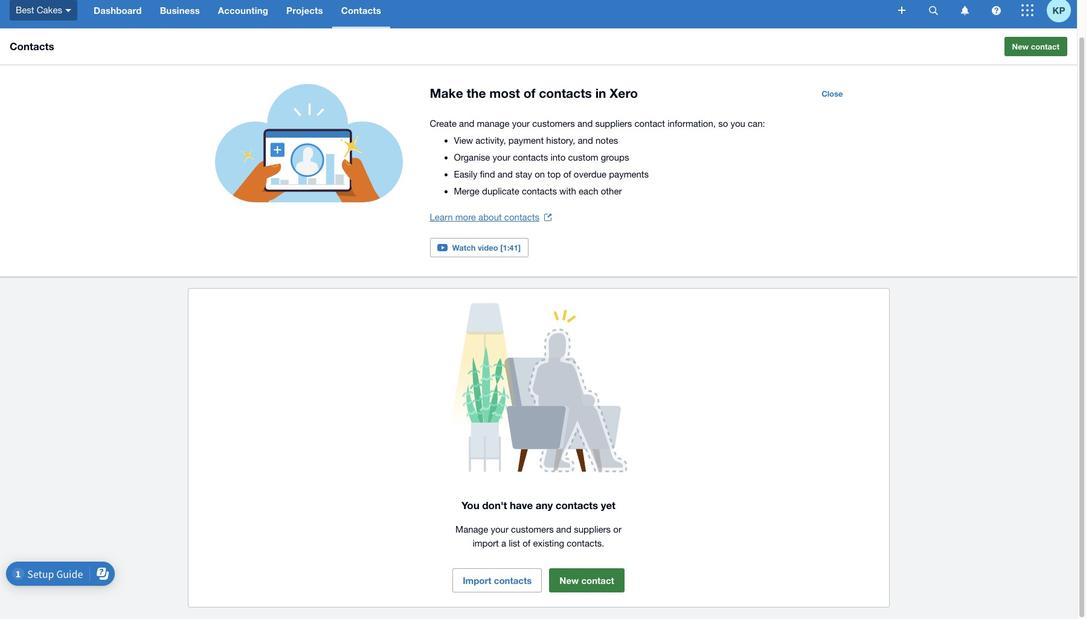 Task type: describe. For each thing, give the bounding box(es) containing it.
kp button
[[1047, 0, 1077, 28]]

learn
[[430, 212, 453, 222]]

learn more about contacts
[[430, 212, 540, 222]]

projects button
[[277, 0, 332, 28]]

about
[[479, 212, 502, 222]]

dashboard
[[94, 5, 142, 16]]

0 vertical spatial suppliers
[[595, 118, 632, 129]]

more
[[455, 212, 476, 222]]

your for payment
[[493, 152, 511, 163]]

watch video [1:41]
[[452, 243, 521, 253]]

you don't have any contacts yet
[[462, 499, 616, 512]]

contacts left yet
[[556, 499, 598, 512]]

any
[[536, 499, 553, 512]]

contact for top the new contact "button"
[[1031, 42, 1060, 51]]

best cakes button
[[0, 0, 85, 28]]

stay
[[516, 169, 532, 179]]

customers inside manage your customers and suppliers or import a list of existing contacts.
[[511, 524, 554, 535]]

import
[[473, 538, 499, 548]]

the
[[467, 86, 486, 101]]

contact for the bottom the new contact "button"
[[582, 575, 614, 586]]

0 horizontal spatial svg image
[[961, 6, 969, 15]]

your for have
[[491, 524, 509, 535]]

you
[[462, 499, 480, 512]]

dashboard link
[[85, 0, 151, 28]]

top
[[548, 169, 561, 179]]

view activity, payment history, and notes
[[454, 135, 618, 146]]

each
[[579, 186, 599, 196]]

close button
[[815, 84, 850, 103]]

cakes
[[37, 5, 62, 15]]

make the most of contacts in xero
[[430, 86, 638, 101]]

manage
[[477, 118, 510, 129]]

best cakes
[[16, 5, 62, 15]]

can:
[[748, 118, 765, 129]]

in
[[596, 86, 606, 101]]

projects
[[286, 5, 323, 16]]

svg image inside best cakes popup button
[[65, 9, 71, 12]]

1 vertical spatial contacts
[[10, 40, 54, 53]]

make
[[430, 86, 463, 101]]

1 horizontal spatial svg image
[[1022, 4, 1034, 16]]

0 vertical spatial customers
[[533, 118, 575, 129]]

suppliers inside manage your customers and suppliers or import a list of existing contacts.
[[574, 524, 611, 535]]

or
[[613, 524, 622, 535]]

1 horizontal spatial new contact
[[1012, 42, 1060, 51]]

1 vertical spatial new contact button
[[549, 569, 625, 593]]

import contacts button
[[453, 569, 542, 593]]

business
[[160, 5, 200, 16]]

watch video [1:41] button
[[430, 238, 529, 257]]

merge
[[454, 186, 480, 196]]

contacts left in
[[539, 86, 592, 101]]

xero
[[610, 86, 638, 101]]



Task type: locate. For each thing, give the bounding box(es) containing it.
of right top
[[564, 169, 571, 179]]

1 vertical spatial customers
[[511, 524, 554, 535]]

suppliers
[[595, 118, 632, 129], [574, 524, 611, 535]]

and
[[459, 118, 475, 129], [578, 118, 593, 129], [578, 135, 593, 146], [498, 169, 513, 179], [556, 524, 572, 535]]

payments
[[609, 169, 649, 179]]

2 vertical spatial contact
[[582, 575, 614, 586]]

import contacts
[[463, 575, 532, 586]]

business button
[[151, 0, 209, 28]]

import
[[463, 575, 492, 586]]

view
[[454, 135, 473, 146]]

1 horizontal spatial contact
[[635, 118, 665, 129]]

0 vertical spatial contacts
[[341, 5, 381, 16]]

accounting button
[[209, 0, 277, 28]]

1 vertical spatial suppliers
[[574, 524, 611, 535]]

new contact down contacts.
[[560, 575, 614, 586]]

groups
[[601, 152, 629, 163]]

contacts down best cakes popup button
[[10, 40, 54, 53]]

your inside manage your customers and suppliers or import a list of existing contacts.
[[491, 524, 509, 535]]

0 horizontal spatial contact
[[582, 575, 614, 586]]

payment
[[509, 135, 544, 146]]

1 vertical spatial new contact
[[560, 575, 614, 586]]

list
[[509, 538, 520, 548]]

new contact button
[[1005, 37, 1068, 56], [549, 569, 625, 593]]

with
[[560, 186, 576, 196]]

kp
[[1053, 5, 1066, 15]]

0 vertical spatial new contact
[[1012, 42, 1060, 51]]

new contact down kp popup button
[[1012, 42, 1060, 51]]

organise
[[454, 152, 490, 163]]

new contact button down kp popup button
[[1005, 37, 1068, 56]]

easily find and stay on top of overdue payments
[[454, 169, 649, 179]]

contacts button
[[332, 0, 390, 28]]

new contact button down contacts.
[[549, 569, 625, 593]]

organise your contacts into custom groups
[[454, 152, 629, 163]]

0 vertical spatial new contact button
[[1005, 37, 1068, 56]]

new contact
[[1012, 42, 1060, 51], [560, 575, 614, 586]]

contacts down merge duplicate contacts with each other
[[504, 212, 540, 222]]

[1:41]
[[500, 243, 521, 253]]

customers
[[533, 118, 575, 129], [511, 524, 554, 535]]

and inside manage your customers and suppliers or import a list of existing contacts.
[[556, 524, 572, 535]]

custom
[[568, 152, 599, 163]]

you don't have any contacts yet image
[[203, 303, 875, 473]]

manage
[[456, 524, 488, 535]]

don't
[[482, 499, 507, 512]]

contact
[[1031, 42, 1060, 51], [635, 118, 665, 129], [582, 575, 614, 586]]

0 vertical spatial your
[[512, 118, 530, 129]]

0 horizontal spatial contacts
[[10, 40, 54, 53]]

0 horizontal spatial new contact
[[560, 575, 614, 586]]

most
[[490, 86, 520, 101]]

other
[[601, 186, 622, 196]]

your up a
[[491, 524, 509, 535]]

of inside manage your customers and suppliers or import a list of existing contacts.
[[523, 538, 531, 548]]

a
[[502, 538, 506, 548]]

customers up existing
[[511, 524, 554, 535]]

contacts inside "popup button"
[[341, 5, 381, 16]]

0 vertical spatial contact
[[1031, 42, 1060, 51]]

duplicate
[[482, 186, 519, 196]]

customers up history,
[[533, 118, 575, 129]]

of right list
[[523, 538, 531, 548]]

suppliers up contacts.
[[574, 524, 611, 535]]

you
[[731, 118, 746, 129]]

1 vertical spatial contact
[[635, 118, 665, 129]]

contacts down on
[[522, 186, 557, 196]]

notes
[[596, 135, 618, 146]]

2 horizontal spatial contact
[[1031, 42, 1060, 51]]

contacts.
[[567, 538, 605, 548]]

so
[[719, 118, 728, 129]]

of right most at the top
[[524, 86, 536, 101]]

contacts right import at left
[[494, 575, 532, 586]]

close
[[822, 89, 843, 98]]

0 vertical spatial new
[[1012, 42, 1029, 51]]

2 vertical spatial of
[[523, 538, 531, 548]]

manage your customers and suppliers or import a list of existing contacts.
[[456, 524, 622, 548]]

svg image
[[1022, 4, 1034, 16], [961, 6, 969, 15]]

contact down kp popup button
[[1031, 42, 1060, 51]]

watch
[[452, 243, 476, 253]]

information,
[[668, 118, 716, 129]]

1 vertical spatial new
[[560, 575, 579, 586]]

suppliers up notes
[[595, 118, 632, 129]]

1 horizontal spatial new contact button
[[1005, 37, 1068, 56]]

0 vertical spatial of
[[524, 86, 536, 101]]

learn more about contacts link
[[430, 209, 552, 226]]

merge duplicate contacts with each other
[[454, 186, 622, 196]]

create
[[430, 118, 457, 129]]

on
[[535, 169, 545, 179]]

video
[[478, 243, 498, 253]]

contacts
[[341, 5, 381, 16], [10, 40, 54, 53]]

overdue
[[574, 169, 607, 179]]

your
[[512, 118, 530, 129], [493, 152, 511, 163], [491, 524, 509, 535]]

into
[[551, 152, 566, 163]]

contacts down payment
[[513, 152, 548, 163]]

contacts right projects
[[341, 5, 381, 16]]

accounting
[[218, 5, 268, 16]]

best
[[16, 5, 34, 15]]

1 vertical spatial your
[[493, 152, 511, 163]]

your down activity,
[[493, 152, 511, 163]]

0 horizontal spatial new
[[560, 575, 579, 586]]

have
[[510, 499, 533, 512]]

find
[[480, 169, 495, 179]]

yet
[[601, 499, 616, 512]]

0 horizontal spatial new contact button
[[549, 569, 625, 593]]

1 vertical spatial of
[[564, 169, 571, 179]]

of
[[524, 86, 536, 101], [564, 169, 571, 179], [523, 538, 531, 548]]

contacts inside button
[[494, 575, 532, 586]]

new
[[1012, 42, 1029, 51], [560, 575, 579, 586]]

your up payment
[[512, 118, 530, 129]]

create and manage your customers and suppliers contact information, so you can:
[[430, 118, 765, 129]]

existing
[[533, 538, 564, 548]]

1 horizontal spatial contacts
[[341, 5, 381, 16]]

contact down xero
[[635, 118, 665, 129]]

2 vertical spatial your
[[491, 524, 509, 535]]

contact down contacts.
[[582, 575, 614, 586]]

activity,
[[476, 135, 506, 146]]

1 horizontal spatial new
[[1012, 42, 1029, 51]]

history,
[[546, 135, 575, 146]]

svg image
[[929, 6, 938, 15], [992, 6, 1001, 15], [899, 7, 906, 14], [65, 9, 71, 12]]

easily
[[454, 169, 478, 179]]

contacts
[[539, 86, 592, 101], [513, 152, 548, 163], [522, 186, 557, 196], [504, 212, 540, 222], [556, 499, 598, 512], [494, 575, 532, 586]]



Task type: vqa. For each thing, say whether or not it's contained in the screenshot.
'of' in See the money coming in and going out of your business every day by automatically importing your bank transactions
no



